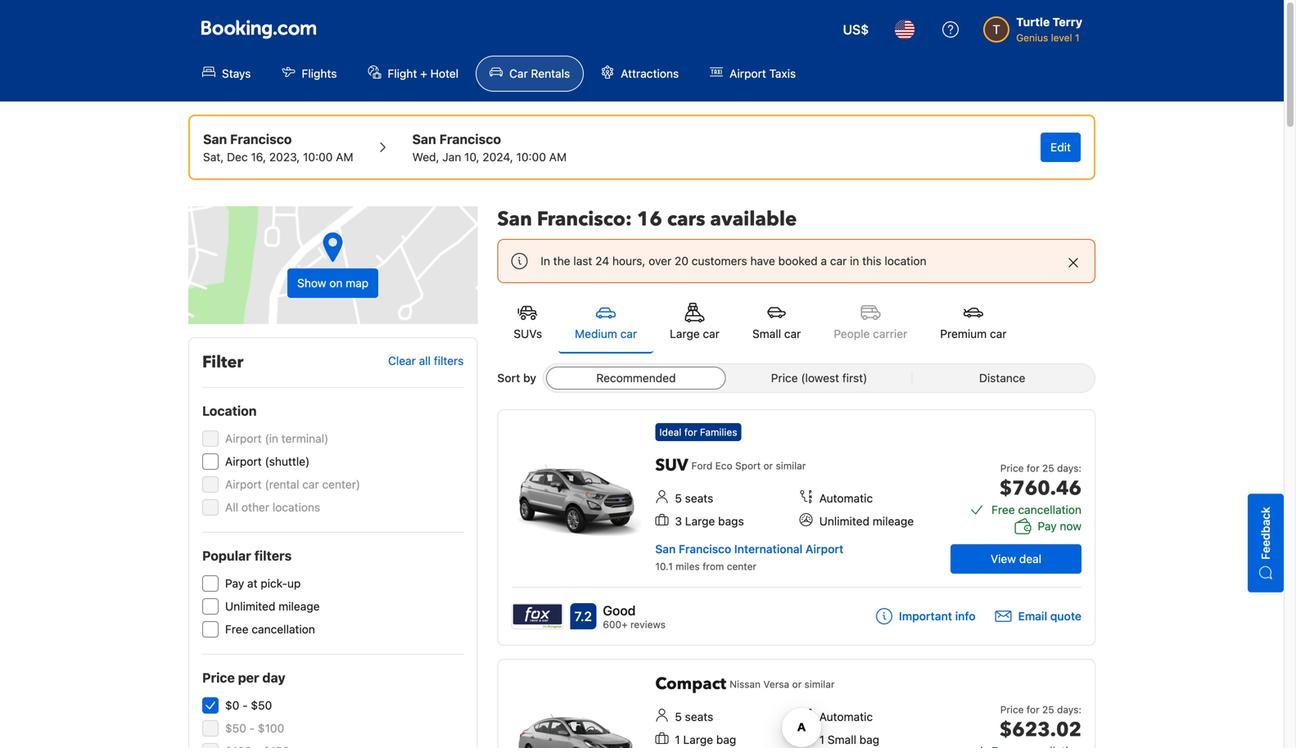 Task type: vqa. For each thing, say whether or not it's contained in the screenshot.
Harbor for Phoenix Sky Harbor International Airport Shuttle Bus
no



Task type: describe. For each thing, give the bounding box(es) containing it.
car rentals
[[510, 67, 570, 80]]

product card group containing $760.46
[[497, 410, 1096, 646]]

product card group containing $623.02
[[497, 659, 1096, 749]]

large car
[[670, 327, 720, 341]]

drop-off date element
[[412, 149, 567, 165]]

1 vertical spatial free
[[225, 623, 249, 636]]

pay at pick-up
[[225, 577, 301, 591]]

0 horizontal spatial cancellation
[[252, 623, 315, 636]]

similar inside compact nissan versa or similar
[[805, 679, 835, 690]]

all other locations
[[225, 501, 320, 514]]

on
[[330, 276, 343, 290]]

- for $0
[[243, 699, 248, 713]]

price for 25 days: $623.02
[[1000, 704, 1082, 744]]

0 horizontal spatial unlimited
[[225, 600, 276, 613]]

deal
[[1020, 552, 1042, 566]]

1 horizontal spatial unlimited mileage
[[820, 515, 914, 528]]

supplied by fox image
[[512, 604, 563, 629]]

in the last 24 hours, over 20 customers have booked a car in this location
[[541, 254, 927, 268]]

us$ button
[[833, 10, 879, 49]]

1 for 1 large bag
[[675, 733, 680, 747]]

bag for 1 small bag
[[860, 733, 880, 747]]

sport
[[736, 460, 761, 472]]

customer rating 7.2 good element
[[603, 601, 666, 621]]

bag for 1 large bag
[[717, 733, 737, 747]]

san for san francisco wed, jan 10, 2024, 10:00 am
[[412, 131, 436, 147]]

car
[[510, 67, 528, 80]]

terry
[[1053, 15, 1083, 29]]

1 horizontal spatial small
[[828, 733, 857, 747]]

san for san francisco: 16 cars available
[[497, 206, 532, 233]]

1 horizontal spatial $50
[[251, 699, 272, 713]]

+
[[420, 67, 427, 80]]

filter
[[202, 351, 244, 374]]

10,
[[465, 150, 480, 164]]

car right a
[[830, 254, 847, 268]]

(shuttle)
[[265, 455, 310, 469]]

location
[[885, 254, 927, 268]]

16,
[[251, 150, 266, 164]]

francisco for san francisco international airport 10.1 miles from center
[[679, 543, 732, 556]]

car for medium car
[[621, 327, 637, 341]]

flights link
[[268, 56, 351, 92]]

at
[[247, 577, 258, 591]]

recommended
[[597, 371, 676, 385]]

rentals
[[531, 67, 570, 80]]

days: for $623.02
[[1057, 704, 1082, 716]]

genius
[[1017, 32, 1049, 43]]

sort by element
[[543, 364, 1096, 393]]

nissan
[[730, 679, 761, 690]]

day
[[262, 670, 286, 686]]

show on map button
[[188, 206, 478, 324]]

or inside compact nissan versa or similar
[[792, 679, 802, 690]]

san francisco wed, jan 10, 2024, 10:00 am
[[412, 131, 567, 164]]

bags
[[718, 515, 744, 528]]

price (lowest first)
[[771, 371, 868, 385]]

0 horizontal spatial unlimited mileage
[[225, 600, 320, 613]]

people carrier button
[[818, 293, 924, 352]]

small car
[[753, 327, 801, 341]]

1 horizontal spatial free cancellation
[[992, 503, 1082, 517]]

automatic for small
[[820, 711, 873, 724]]

(in
[[265, 432, 278, 446]]

price for price (lowest first)
[[771, 371, 798, 385]]

small car button
[[736, 293, 818, 352]]

in
[[850, 254, 860, 268]]

3
[[675, 515, 682, 528]]

versa
[[764, 679, 790, 690]]

filters inside "clear all filters" button
[[434, 354, 464, 368]]

or inside suv ford eco sport or similar
[[764, 460, 773, 472]]

over
[[649, 254, 672, 268]]

large inside large car button
[[670, 327, 700, 341]]

car for large car
[[703, 327, 720, 341]]

days: for $760.46
[[1057, 463, 1082, 474]]

pay for pay now
[[1038, 520, 1057, 533]]

turtle terry genius level 1
[[1017, 15, 1083, 43]]

0 horizontal spatial $50
[[225, 722, 246, 736]]

(rental
[[265, 478, 299, 491]]

suv ford eco sport or similar
[[656, 455, 806, 477]]

last
[[574, 254, 593, 268]]

pay now
[[1038, 520, 1082, 533]]

compact nissan versa or similar
[[656, 673, 835, 696]]

all
[[419, 354, 431, 368]]

important info
[[899, 610, 976, 623]]

popular
[[202, 548, 251, 564]]

20
[[675, 254, 689, 268]]

from
[[703, 561, 724, 573]]

email quote
[[1019, 610, 1082, 623]]

car up locations
[[302, 478, 319, 491]]

have
[[751, 254, 776, 268]]

people carrier
[[834, 327, 908, 341]]

car for small car
[[785, 327, 801, 341]]

available
[[710, 206, 797, 233]]

ford
[[692, 460, 713, 472]]

medium
[[575, 327, 617, 341]]

stays link
[[188, 56, 265, 92]]

16
[[637, 206, 663, 233]]

(lowest
[[801, 371, 840, 385]]

taxis
[[770, 67, 796, 80]]

premium car button
[[924, 293, 1023, 352]]

flight + hotel
[[388, 67, 459, 80]]

skip to main content element
[[0, 0, 1284, 102]]

carrier
[[873, 327, 908, 341]]

similar inside suv ford eco sport or similar
[[776, 460, 806, 472]]

25 for $760.46
[[1043, 463, 1055, 474]]

suvs button
[[497, 293, 559, 352]]

5 for 1
[[675, 711, 682, 724]]

san francisco: 16 cars available
[[497, 206, 797, 233]]

automatic for mileage
[[820, 492, 873, 505]]

25 for $623.02
[[1043, 704, 1055, 716]]

per
[[238, 670, 259, 686]]

flight + hotel link
[[354, 56, 473, 92]]

large for 3
[[685, 515, 715, 528]]

good
[[603, 603, 636, 619]]

sat,
[[203, 150, 224, 164]]

airport for airport (shuttle)
[[225, 455, 262, 469]]

for for $760.46
[[1027, 463, 1040, 474]]

premium
[[941, 327, 987, 341]]

attractions
[[621, 67, 679, 80]]

good 600+ reviews
[[603, 603, 666, 631]]

7.2 element
[[570, 604, 597, 630]]

other
[[242, 501, 270, 514]]

$760.46
[[1000, 475, 1082, 503]]

price for price for 25 days: $623.02
[[1001, 704, 1024, 716]]

pick-up location element
[[203, 129, 353, 149]]

now
[[1060, 520, 1082, 533]]

airport inside san francisco international airport 10.1 miles from center
[[806, 543, 844, 556]]

1 san francisco group from the left
[[203, 129, 353, 165]]

large for 1
[[683, 733, 713, 747]]

car rentals link
[[476, 56, 584, 92]]



Task type: locate. For each thing, give the bounding box(es) containing it.
am for san francisco sat, dec 16, 2023, 10:00 am
[[336, 150, 353, 164]]

am for san francisco wed, jan 10, 2024, 10:00 am
[[549, 150, 567, 164]]

flights
[[302, 67, 337, 80]]

5 down compact
[[675, 711, 682, 724]]

5 seats for 1
[[675, 711, 714, 724]]

san inside 'san francisco sat, dec 16, 2023, 10:00 am'
[[203, 131, 227, 147]]

free cancellation down 'pick-' at the bottom left
[[225, 623, 315, 636]]

- for $50
[[250, 722, 255, 736]]

$50 up $50 - $100
[[251, 699, 272, 713]]

similar right versa
[[805, 679, 835, 690]]

this
[[863, 254, 882, 268]]

1 bag from the left
[[717, 733, 737, 747]]

first)
[[843, 371, 868, 385]]

free
[[992, 503, 1015, 517], [225, 623, 249, 636]]

san for san francisco sat, dec 16, 2023, 10:00 am
[[203, 131, 227, 147]]

$50 - $100
[[225, 722, 284, 736]]

5 for 3
[[675, 492, 682, 505]]

wed,
[[412, 150, 440, 164]]

1 horizontal spatial filters
[[434, 354, 464, 368]]

1 am from the left
[[336, 150, 353, 164]]

san francisco international airport 10.1 miles from center
[[656, 543, 844, 573]]

25 up $760.46
[[1043, 463, 1055, 474]]

1 vertical spatial cancellation
[[252, 623, 315, 636]]

francisco up from
[[679, 543, 732, 556]]

terminal)
[[282, 432, 329, 446]]

1 product card group from the top
[[497, 410, 1096, 646]]

1 vertical spatial product card group
[[497, 659, 1096, 749]]

airport right international
[[806, 543, 844, 556]]

0 vertical spatial or
[[764, 460, 773, 472]]

2 5 from the top
[[675, 711, 682, 724]]

am inside 'san francisco sat, dec 16, 2023, 10:00 am'
[[336, 150, 353, 164]]

filters up 'pick-' at the bottom left
[[254, 548, 292, 564]]

feedback button
[[1248, 494, 1284, 593]]

0 vertical spatial automatic
[[820, 492, 873, 505]]

pay left "at"
[[225, 577, 244, 591]]

a
[[821, 254, 827, 268]]

-
[[243, 699, 248, 713], [250, 722, 255, 736]]

0 horizontal spatial bag
[[717, 733, 737, 747]]

1 vertical spatial free cancellation
[[225, 623, 315, 636]]

1 vertical spatial 25
[[1043, 704, 1055, 716]]

san inside san francisco international airport 10.1 miles from center
[[656, 543, 676, 556]]

car up price (lowest first)
[[785, 327, 801, 341]]

1 vertical spatial filters
[[254, 548, 292, 564]]

0 horizontal spatial filters
[[254, 548, 292, 564]]

$623.02
[[1000, 717, 1082, 744]]

0 horizontal spatial francisco
[[230, 131, 292, 147]]

airport left the taxis
[[730, 67, 767, 80]]

am right 2023,
[[336, 150, 353, 164]]

automatic
[[820, 492, 873, 505], [820, 711, 873, 724]]

pay left now
[[1038, 520, 1057, 533]]

price left the "(lowest"
[[771, 371, 798, 385]]

small
[[753, 327, 781, 341], [828, 733, 857, 747]]

search summary element
[[188, 115, 1096, 180]]

1 small bag
[[820, 733, 880, 747]]

large right the "3"
[[685, 515, 715, 528]]

1 horizontal spatial san francisco group
[[412, 129, 567, 165]]

map
[[346, 276, 369, 290]]

1 horizontal spatial or
[[792, 679, 802, 690]]

san inside san francisco wed, jan 10, 2024, 10:00 am
[[412, 131, 436, 147]]

1 vertical spatial -
[[250, 722, 255, 736]]

0 vertical spatial cancellation
[[1018, 503, 1082, 517]]

1
[[1075, 32, 1080, 43], [675, 733, 680, 747], [820, 733, 825, 747]]

0 horizontal spatial 10:00
[[303, 150, 333, 164]]

seats for bags
[[685, 492, 714, 505]]

center
[[727, 561, 757, 573]]

unlimited inside product card group
[[820, 515, 870, 528]]

1 vertical spatial unlimited
[[225, 600, 276, 613]]

0 vertical spatial 25
[[1043, 463, 1055, 474]]

1 for 1 small bag
[[820, 733, 825, 747]]

10:00 inside san francisco wed, jan 10, 2024, 10:00 am
[[517, 150, 546, 164]]

2 san francisco group from the left
[[412, 129, 567, 165]]

airport taxis
[[730, 67, 796, 80]]

free cancellation
[[992, 503, 1082, 517], [225, 623, 315, 636]]

small inside 'button'
[[753, 327, 781, 341]]

1 vertical spatial automatic
[[820, 711, 873, 724]]

1 vertical spatial for
[[1027, 463, 1040, 474]]

popular filters
[[202, 548, 292, 564]]

cars
[[667, 206, 706, 233]]

0 vertical spatial mileage
[[873, 515, 914, 528]]

days: inside "price for 25 days: $760.46"
[[1057, 463, 1082, 474]]

car right medium
[[621, 327, 637, 341]]

1 days: from the top
[[1057, 463, 1082, 474]]

email
[[1019, 610, 1048, 623]]

5
[[675, 492, 682, 505], [675, 711, 682, 724]]

large down compact
[[683, 733, 713, 747]]

filters right all
[[434, 354, 464, 368]]

airport
[[730, 67, 767, 80], [225, 432, 262, 446], [225, 455, 262, 469], [225, 478, 262, 491], [806, 543, 844, 556]]

10:00 right 2023,
[[303, 150, 333, 164]]

san up wed,
[[412, 131, 436, 147]]

airport left "(in"
[[225, 432, 262, 446]]

the
[[553, 254, 571, 268]]

days: up $760.46
[[1057, 463, 1082, 474]]

2 seats from the top
[[685, 711, 714, 724]]

days: inside price for 25 days: $623.02
[[1057, 704, 1082, 716]]

2 product card group from the top
[[497, 659, 1096, 749]]

large
[[670, 327, 700, 341], [685, 515, 715, 528], [683, 733, 713, 747]]

unlimited
[[820, 515, 870, 528], [225, 600, 276, 613]]

0 vertical spatial product card group
[[497, 410, 1096, 646]]

1 10:00 from the left
[[303, 150, 333, 164]]

1 vertical spatial large
[[685, 515, 715, 528]]

location
[[202, 403, 257, 419]]

25 inside price for 25 days: $623.02
[[1043, 704, 1055, 716]]

2 vertical spatial large
[[683, 733, 713, 747]]

0 vertical spatial for
[[685, 427, 697, 438]]

edit button
[[1041, 133, 1081, 162]]

families
[[700, 427, 738, 438]]

edit
[[1051, 140, 1071, 154]]

car inside premium car button
[[990, 327, 1007, 341]]

2 25 from the top
[[1043, 704, 1055, 716]]

san
[[203, 131, 227, 147], [412, 131, 436, 147], [497, 206, 532, 233], [656, 543, 676, 556]]

price inside sort by element
[[771, 371, 798, 385]]

airport up all
[[225, 478, 262, 491]]

by
[[523, 371, 537, 385]]

2 automatic from the top
[[820, 711, 873, 724]]

filters
[[434, 354, 464, 368], [254, 548, 292, 564]]

car inside small car 'button'
[[785, 327, 801, 341]]

us$
[[843, 22, 869, 37]]

1 vertical spatial unlimited mileage
[[225, 600, 320, 613]]

0 horizontal spatial -
[[243, 699, 248, 713]]

$0
[[225, 699, 239, 713]]

1 vertical spatial $50
[[225, 722, 246, 736]]

1 5 seats from the top
[[675, 492, 714, 505]]

airport taxis link
[[696, 56, 810, 92]]

airport for airport (in terminal)
[[225, 432, 262, 446]]

price left the "per"
[[202, 670, 235, 686]]

1 horizontal spatial 10:00
[[517, 150, 546, 164]]

0 vertical spatial small
[[753, 327, 781, 341]]

similar right sport
[[776, 460, 806, 472]]

clear all filters
[[388, 354, 464, 368]]

0 horizontal spatial small
[[753, 327, 781, 341]]

10:00 for san francisco sat, dec 16, 2023, 10:00 am
[[303, 150, 333, 164]]

1 vertical spatial 5
[[675, 711, 682, 724]]

stays
[[222, 67, 251, 80]]

2 vertical spatial for
[[1027, 704, 1040, 716]]

25 inside "price for 25 days: $760.46"
[[1043, 463, 1055, 474]]

1 inside 'turtle terry genius level 1'
[[1075, 32, 1080, 43]]

center)
[[322, 478, 360, 491]]

price inside "price for 25 days: $760.46"
[[1001, 463, 1024, 474]]

unlimited mileage
[[820, 515, 914, 528], [225, 600, 320, 613]]

am inside san francisco wed, jan 10, 2024, 10:00 am
[[549, 150, 567, 164]]

0 vertical spatial pay
[[1038, 520, 1057, 533]]

0 horizontal spatial san francisco group
[[203, 129, 353, 165]]

1 horizontal spatial cancellation
[[1018, 503, 1082, 517]]

sort by
[[497, 371, 537, 385]]

for up the $623.02
[[1027, 704, 1040, 716]]

info
[[956, 610, 976, 623]]

similar
[[776, 460, 806, 472], [805, 679, 835, 690]]

0 vertical spatial free
[[992, 503, 1015, 517]]

5 seats up '3 large bags'
[[675, 492, 714, 505]]

1 vertical spatial similar
[[805, 679, 835, 690]]

francisco inside san francisco international airport 10.1 miles from center
[[679, 543, 732, 556]]

1 vertical spatial mileage
[[279, 600, 320, 613]]

10:00
[[303, 150, 333, 164], [517, 150, 546, 164]]

0 horizontal spatial pay
[[225, 577, 244, 591]]

price for 25 days: $760.46
[[1000, 463, 1082, 503]]

1 vertical spatial or
[[792, 679, 802, 690]]

price per day
[[202, 670, 286, 686]]

cancellation
[[1018, 503, 1082, 517], [252, 623, 315, 636]]

1 automatic from the top
[[820, 492, 873, 505]]

1 horizontal spatial bag
[[860, 733, 880, 747]]

san for san francisco international airport 10.1 miles from center
[[656, 543, 676, 556]]

eco
[[716, 460, 733, 472]]

0 horizontal spatial 1
[[675, 733, 680, 747]]

10:00 for san francisco wed, jan 10, 2024, 10:00 am
[[517, 150, 546, 164]]

san francisco sat, dec 16, 2023, 10:00 am
[[203, 131, 353, 164]]

2 10:00 from the left
[[517, 150, 546, 164]]

1 vertical spatial days:
[[1057, 704, 1082, 716]]

for inside "price for 25 days: $760.46"
[[1027, 463, 1040, 474]]

price up $760.46
[[1001, 463, 1024, 474]]

francisco up 10,
[[440, 131, 501, 147]]

san down 2024,
[[497, 206, 532, 233]]

1 5 from the top
[[675, 492, 682, 505]]

0 vertical spatial large
[[670, 327, 700, 341]]

airport down the airport (in terminal)
[[225, 455, 262, 469]]

airport for airport taxis
[[730, 67, 767, 80]]

0 vertical spatial 5 seats
[[675, 492, 714, 505]]

car inside medium car "button"
[[621, 327, 637, 341]]

car for premium car
[[990, 327, 1007, 341]]

- right $0
[[243, 699, 248, 713]]

1 vertical spatial seats
[[685, 711, 714, 724]]

$50 down $0
[[225, 722, 246, 736]]

for up $760.46
[[1027, 463, 1040, 474]]

premium car
[[941, 327, 1007, 341]]

1 seats from the top
[[685, 492, 714, 505]]

0 vertical spatial similar
[[776, 460, 806, 472]]

2 bag from the left
[[860, 733, 880, 747]]

price up the $623.02
[[1001, 704, 1024, 716]]

2 days: from the top
[[1057, 704, 1082, 716]]

francisco for san francisco sat, dec 16, 2023, 10:00 am
[[230, 131, 292, 147]]

seats for bag
[[685, 711, 714, 724]]

airport for airport (rental car center)
[[225, 478, 262, 491]]

5 seats up 1 large bag
[[675, 711, 714, 724]]

2023,
[[269, 150, 300, 164]]

quote
[[1051, 610, 1082, 623]]

10:00 inside 'san francisco sat, dec 16, 2023, 10:00 am'
[[303, 150, 333, 164]]

1 horizontal spatial unlimited
[[820, 515, 870, 528]]

days:
[[1057, 463, 1082, 474], [1057, 704, 1082, 716]]

large up recommended
[[670, 327, 700, 341]]

0 horizontal spatial or
[[764, 460, 773, 472]]

0 horizontal spatial am
[[336, 150, 353, 164]]

1 25 from the top
[[1043, 463, 1055, 474]]

pay for pay at pick-up
[[225, 577, 244, 591]]

1 vertical spatial small
[[828, 733, 857, 747]]

for for $623.02
[[1027, 704, 1040, 716]]

francisco for san francisco wed, jan 10, 2024, 10:00 am
[[440, 131, 501, 147]]

days: up the $623.02
[[1057, 704, 1082, 716]]

or right sport
[[764, 460, 773, 472]]

international
[[735, 543, 803, 556]]

free down $760.46
[[992, 503, 1015, 517]]

free down "at"
[[225, 623, 249, 636]]

0 vertical spatial $50
[[251, 699, 272, 713]]

2 am from the left
[[549, 150, 567, 164]]

1 horizontal spatial free
[[992, 503, 1015, 517]]

0 vertical spatial unlimited mileage
[[820, 515, 914, 528]]

5 seats
[[675, 492, 714, 505], [675, 711, 714, 724]]

airport inside skip to main content element
[[730, 67, 767, 80]]

francisco up the 16,
[[230, 131, 292, 147]]

1 horizontal spatial 1
[[820, 733, 825, 747]]

hotel
[[431, 67, 459, 80]]

for inside price for 25 days: $623.02
[[1027, 704, 1040, 716]]

0 vertical spatial -
[[243, 699, 248, 713]]

0 horizontal spatial free
[[225, 623, 249, 636]]

0 vertical spatial unlimited
[[820, 515, 870, 528]]

mileage
[[873, 515, 914, 528], [279, 600, 320, 613]]

car left small car
[[703, 327, 720, 341]]

ideal
[[660, 427, 682, 438]]

1 vertical spatial 5 seats
[[675, 711, 714, 724]]

francisco inside san francisco wed, jan 10, 2024, 10:00 am
[[440, 131, 501, 147]]

francisco inside 'san francisco sat, dec 16, 2023, 10:00 am'
[[230, 131, 292, 147]]

pick-up date element
[[203, 149, 353, 165]]

2 horizontal spatial 1
[[1075, 32, 1080, 43]]

10:00 right 2024,
[[517, 150, 546, 164]]

0 horizontal spatial mileage
[[279, 600, 320, 613]]

0 vertical spatial free cancellation
[[992, 503, 1082, 517]]

0 vertical spatial days:
[[1057, 463, 1082, 474]]

san up 10.1
[[656, 543, 676, 556]]

0 vertical spatial 5
[[675, 492, 682, 505]]

2 horizontal spatial francisco
[[679, 543, 732, 556]]

1 horizontal spatial -
[[250, 722, 255, 736]]

or right versa
[[792, 679, 802, 690]]

5 up the "3"
[[675, 492, 682, 505]]

airport (shuttle)
[[225, 455, 310, 469]]

7.2
[[575, 609, 592, 625]]

product card group
[[497, 410, 1096, 646], [497, 659, 1096, 749]]

car inside large car button
[[703, 327, 720, 341]]

1 horizontal spatial pay
[[1038, 520, 1057, 533]]

price for price per day
[[202, 670, 235, 686]]

25 up the $623.02
[[1043, 704, 1055, 716]]

free cancellation down $760.46
[[992, 503, 1082, 517]]

important info button
[[876, 609, 976, 625]]

1 horizontal spatial am
[[549, 150, 567, 164]]

clear
[[388, 354, 416, 368]]

am right 2024,
[[549, 150, 567, 164]]

cancellation up pay now
[[1018, 503, 1082, 517]]

0 vertical spatial filters
[[434, 354, 464, 368]]

$0 - $50
[[225, 699, 272, 713]]

or
[[764, 460, 773, 472], [792, 679, 802, 690]]

1 vertical spatial pay
[[225, 577, 244, 591]]

2024,
[[483, 150, 513, 164]]

0 horizontal spatial free cancellation
[[225, 623, 315, 636]]

san francisco group
[[203, 129, 353, 165], [412, 129, 567, 165]]

seats up 1 large bag
[[685, 711, 714, 724]]

2 5 seats from the top
[[675, 711, 714, 724]]

car right premium
[[990, 327, 1007, 341]]

cancellation down 'pick-' at the bottom left
[[252, 623, 315, 636]]

san up sat,
[[203, 131, 227, 147]]

1 horizontal spatial francisco
[[440, 131, 501, 147]]

drop-off location element
[[412, 129, 567, 149]]

view
[[991, 552, 1017, 566]]

0 vertical spatial seats
[[685, 492, 714, 505]]

- left the $100
[[250, 722, 255, 736]]

important
[[899, 610, 953, 623]]

price for price for 25 days: $760.46
[[1001, 463, 1024, 474]]

price inside price for 25 days: $623.02
[[1001, 704, 1024, 716]]

dec
[[227, 150, 248, 164]]

up
[[287, 577, 301, 591]]

for right ideal
[[685, 427, 697, 438]]

seats up '3 large bags'
[[685, 492, 714, 505]]

suv
[[656, 455, 688, 477]]

customers
[[692, 254, 748, 268]]

5 seats for 3
[[675, 492, 714, 505]]

1 horizontal spatial mileage
[[873, 515, 914, 528]]



